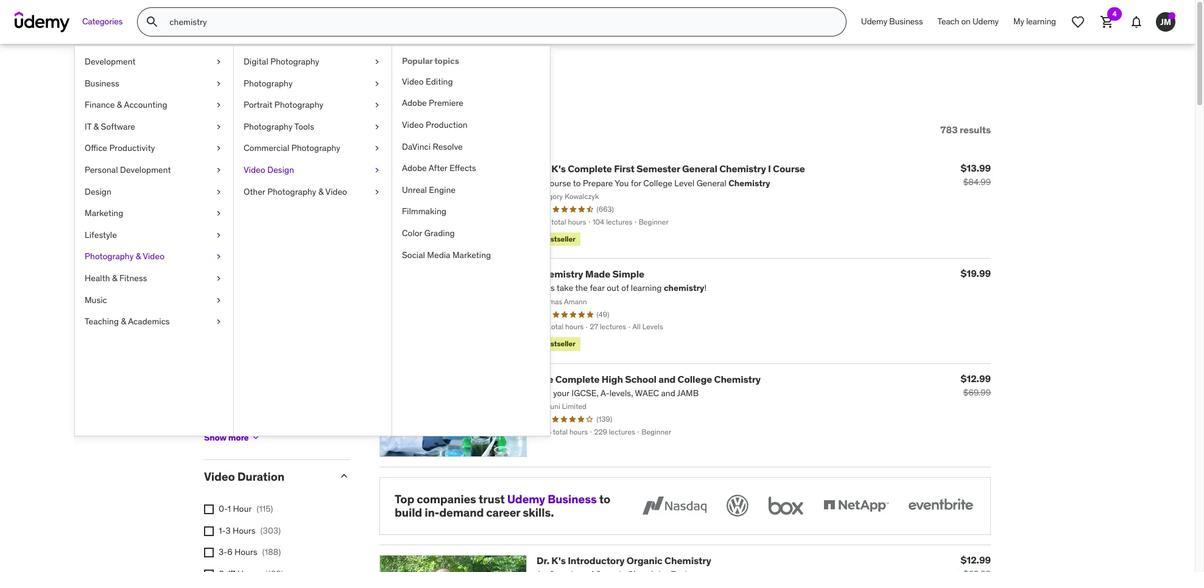 Task type: describe. For each thing, give the bounding box(es) containing it.
other photography & video
[[244, 186, 347, 197]]

udemy business
[[861, 16, 923, 27]]

photography up commercial
[[244, 121, 293, 132]]

photography up tools
[[275, 99, 324, 110]]

trust
[[479, 492, 505, 507]]

commercial photography
[[244, 143, 340, 154]]

digital photography
[[244, 56, 319, 67]]

effects
[[450, 163, 476, 174]]

video for video production
[[402, 119, 424, 130]]

show
[[204, 433, 227, 444]]

xsmall image for commercial photography
[[372, 143, 382, 155]]

after
[[429, 163, 448, 174]]

adobe for adobe premiere
[[402, 98, 427, 109]]

xsmall image for other photography & video
[[372, 186, 382, 198]]

the
[[537, 373, 554, 385]]

$12.99 for $12.99 $69.99
[[961, 373, 991, 385]]

video for video duration
[[204, 470, 235, 485]]

volkswagen image
[[724, 493, 751, 519]]

health
[[85, 273, 110, 284]]

dr. k's complete first semester general chemistry i course link
[[537, 163, 805, 175]]

0 horizontal spatial business
[[85, 78, 119, 89]]

other
[[244, 186, 265, 197]]

small image
[[338, 471, 350, 483]]

video for video editing
[[402, 76, 424, 87]]

chemistry made simple link
[[537, 268, 645, 280]]

topics
[[434, 55, 459, 66]]

commercial
[[244, 143, 289, 154]]

video production
[[402, 119, 468, 130]]

grading
[[424, 228, 455, 239]]

top companies trust udemy business
[[395, 492, 597, 507]]

academics
[[128, 316, 170, 327]]

build
[[395, 506, 422, 521]]

personal
[[85, 164, 118, 175]]

photography up 'photography' link
[[270, 56, 319, 67]]

office productivity link
[[75, 138, 233, 160]]

chemistry left made
[[537, 268, 583, 280]]

783 for 783 results for "chemistry"
[[204, 72, 239, 97]]

teaching & academics
[[85, 316, 170, 327]]

hours for 1-3 hours
[[233, 526, 256, 537]]

ratings
[[204, 173, 246, 188]]

production
[[426, 119, 468, 130]]

business inside "link"
[[890, 16, 923, 27]]

ratings button
[[204, 173, 328, 188]]

& for accounting
[[117, 99, 122, 110]]

shopping cart with 4 items image
[[1100, 15, 1115, 29]]

हिन्दी
[[219, 386, 234, 397]]

português
[[219, 429, 258, 440]]

video down video design link
[[326, 186, 347, 197]]

skills.
[[523, 506, 554, 521]]

on
[[962, 16, 971, 27]]

semester
[[637, 163, 680, 175]]

xsmall image inside "health & fitness" link
[[214, 273, 224, 285]]

0 horizontal spatial design
[[85, 186, 111, 197]]

career
[[486, 506, 520, 521]]

Search for anything text field
[[167, 12, 832, 32]]

6
[[227, 547, 233, 558]]

photography up portrait
[[244, 78, 293, 89]]

xsmall image for office productivity
[[214, 143, 224, 155]]

eventbrite image
[[906, 493, 976, 519]]

k's for introductory
[[552, 555, 566, 567]]

3-6 hours (188)
[[219, 547, 281, 558]]

photography tools
[[244, 121, 314, 132]]

0 vertical spatial complete
[[568, 163, 612, 175]]

office
[[85, 143, 107, 154]]

xsmall image inside the portrait photography link
[[372, 99, 382, 111]]

hour
[[233, 504, 252, 515]]

more
[[228, 433, 249, 444]]

teach on udemy
[[938, 16, 999, 27]]

music link
[[75, 290, 233, 311]]

personal development link
[[75, 160, 233, 181]]

course
[[773, 163, 805, 175]]

popular
[[402, 55, 433, 66]]

results for 783 results for "chemistry"
[[243, 72, 306, 97]]

dr. for dr. k's introductory organic chemistry
[[537, 555, 550, 567]]

adobe premiere
[[402, 98, 464, 109]]

nasdaq image
[[640, 493, 710, 519]]

video duration
[[204, 470, 284, 485]]

filter button
[[204, 111, 258, 149]]

unreal engine
[[402, 184, 456, 195]]

1 horizontal spatial udemy business link
[[854, 7, 931, 37]]

learning
[[1027, 16, 1056, 27]]

my learning link
[[1006, 7, 1064, 37]]

it & software
[[85, 121, 135, 132]]

design link
[[75, 181, 233, 203]]

color grading
[[402, 228, 455, 239]]

netapp image
[[821, 493, 891, 519]]

music
[[85, 295, 107, 306]]

$13.99 $84.99
[[961, 162, 991, 188]]

xsmall image for photography & video
[[214, 251, 224, 263]]

filmmaking link
[[392, 201, 550, 223]]

the complete high school and college chemistry link
[[537, 373, 761, 385]]

1-
[[219, 526, 226, 537]]

1 horizontal spatial design
[[267, 164, 294, 175]]

submit search image
[[145, 15, 160, 29]]

finance & accounting
[[85, 99, 167, 110]]

4
[[1113, 9, 1117, 18]]

1 vertical spatial development
[[120, 164, 171, 175]]

$69.99
[[964, 387, 991, 398]]

categories button
[[75, 7, 130, 37]]

(115)
[[257, 504, 273, 515]]

popular topics
[[402, 55, 459, 66]]

video for video design
[[244, 164, 265, 175]]

show more button
[[204, 426, 261, 450]]

digital
[[244, 56, 268, 67]]

& for fitness
[[112, 273, 117, 284]]

jm link
[[1152, 7, 1181, 37]]

color grading link
[[392, 223, 550, 245]]

companies
[[417, 492, 476, 507]]

business link
[[75, 73, 233, 95]]

783 results for "chemistry"
[[204, 72, 451, 97]]

digital photography link
[[234, 51, 392, 73]]

lifestyle link
[[75, 225, 233, 246]]

$12.99 for $12.99
[[961, 555, 991, 567]]

photography down photography tools link
[[291, 143, 340, 154]]

& for academics
[[121, 316, 126, 327]]



Task type: locate. For each thing, give the bounding box(es) containing it.
box image
[[766, 493, 807, 519]]

& inside 'link'
[[121, 316, 126, 327]]

0 vertical spatial adobe
[[402, 98, 427, 109]]

finance
[[85, 99, 115, 110]]

resolve
[[433, 141, 463, 152]]

& for video
[[136, 251, 141, 262]]

other photography & video link
[[234, 181, 392, 203]]

2 vertical spatial business
[[548, 492, 597, 507]]

xsmall image inside it & software link
[[214, 121, 224, 133]]

marketing down 'color grading' link
[[453, 250, 491, 260]]

2 horizontal spatial business
[[890, 16, 923, 27]]

jm
[[1161, 16, 1172, 27]]

teaching
[[85, 316, 119, 327]]

adobe up unreal
[[402, 163, 427, 174]]

photography link
[[234, 73, 392, 95]]

language
[[204, 309, 257, 323]]

xsmall image inside photography & video link
[[214, 251, 224, 263]]

udemy business link
[[854, 7, 931, 37], [507, 492, 597, 507]]

the complete high school and college chemistry
[[537, 373, 761, 385]]

xsmall image inside other photography & video link
[[372, 186, 382, 198]]

&
[[117, 99, 122, 110], [94, 121, 99, 132], [318, 186, 324, 197], [136, 251, 141, 262], [112, 273, 117, 284], [121, 316, 126, 327]]

1 vertical spatial design
[[85, 186, 111, 197]]

0 vertical spatial development
[[85, 56, 136, 67]]

xsmall image inside finance & accounting link
[[214, 99, 224, 111]]

783 results
[[941, 124, 991, 136]]

video duration button
[[204, 470, 328, 485]]

filter
[[227, 124, 250, 136]]

chemistry right organic
[[665, 555, 711, 567]]

video editing
[[402, 76, 453, 87]]

video down popular
[[402, 76, 424, 87]]

english
[[219, 343, 247, 354]]

xsmall image for business
[[214, 78, 224, 90]]

video up 0-
[[204, 470, 235, 485]]

it
[[85, 121, 92, 132]]

fitness
[[119, 273, 147, 284]]

marketing inside "link"
[[85, 208, 123, 219]]

1 vertical spatial $12.99
[[961, 555, 991, 567]]

0 horizontal spatial udemy
[[507, 492, 545, 507]]

video design element
[[392, 46, 550, 436]]

editing
[[426, 76, 453, 87]]

0 horizontal spatial results
[[243, 72, 306, 97]]

marketing up "lifestyle"
[[85, 208, 123, 219]]

udemy business link left to
[[507, 492, 597, 507]]

chemistry left i
[[720, 163, 766, 175]]

photography down video design link
[[267, 186, 316, 197]]

wishlist image
[[1071, 15, 1086, 29]]

1 horizontal spatial udemy
[[861, 16, 888, 27]]

0 vertical spatial marketing
[[85, 208, 123, 219]]

1 vertical spatial hours
[[235, 547, 257, 558]]

1 k's from the top
[[552, 163, 566, 175]]

top
[[395, 492, 414, 507]]

2 dr. from the top
[[537, 555, 550, 567]]

engine
[[429, 184, 456, 195]]

2 $12.99 from the top
[[961, 555, 991, 567]]

design down commercial photography
[[267, 164, 294, 175]]

xsmall image inside teaching & academics 'link'
[[214, 316, 224, 328]]

development down "categories" dropdown button
[[85, 56, 136, 67]]

0 vertical spatial udemy business link
[[854, 7, 931, 37]]

xsmall image inside music link
[[214, 295, 224, 307]]

xsmall image for personal development
[[214, 164, 224, 176]]

0 horizontal spatial udemy business link
[[507, 492, 597, 507]]

xsmall image inside personal development link
[[214, 164, 224, 176]]

xsmall image
[[372, 56, 382, 68], [372, 78, 382, 90], [214, 99, 224, 111], [372, 99, 382, 111], [214, 186, 224, 198], [214, 273, 224, 285], [214, 295, 224, 307], [204, 387, 214, 397], [204, 409, 214, 419], [251, 433, 261, 443], [204, 505, 214, 515], [204, 527, 214, 537]]

0 vertical spatial $12.99
[[961, 373, 991, 385]]

chemistry
[[720, 163, 766, 175], [537, 268, 583, 280], [714, 373, 761, 385], [665, 555, 711, 567]]

hours right 6
[[235, 547, 257, 558]]

2 k's from the top
[[552, 555, 566, 567]]

productivity
[[109, 143, 155, 154]]

3
[[226, 526, 231, 537]]

video editing link
[[392, 71, 550, 93]]

& right finance at the left top of the page
[[117, 99, 122, 110]]

organic
[[627, 555, 663, 567]]

0 vertical spatial dr.
[[537, 163, 550, 175]]

health & fitness link
[[75, 268, 233, 290]]

xsmall image inside design link
[[214, 186, 224, 198]]

development down office productivity link
[[120, 164, 171, 175]]

xsmall image inside 'photography' link
[[372, 78, 382, 90]]

introductory
[[568, 555, 625, 567]]

high
[[602, 373, 623, 385]]

3-
[[219, 547, 227, 558]]

0 vertical spatial 783
[[204, 72, 239, 97]]

& for software
[[94, 121, 99, 132]]

to
[[599, 492, 611, 507]]

results inside status
[[960, 124, 991, 136]]

notifications image
[[1130, 15, 1144, 29]]

you have alerts image
[[1169, 12, 1176, 19]]

portrait photography link
[[234, 95, 392, 116]]

photography
[[270, 56, 319, 67], [244, 78, 293, 89], [275, 99, 324, 110], [244, 121, 293, 132], [291, 143, 340, 154], [267, 186, 316, 197], [85, 251, 134, 262]]

complete left first
[[568, 163, 612, 175]]

lifestyle
[[85, 230, 117, 241]]

complete right the
[[556, 373, 600, 385]]

photography up health & fitness
[[85, 251, 134, 262]]

1 vertical spatial k's
[[552, 555, 566, 567]]

business left "teach"
[[890, 16, 923, 27]]

1 vertical spatial business
[[85, 78, 119, 89]]

portrait
[[244, 99, 272, 110]]

xsmall image inside photography tools link
[[372, 121, 382, 133]]

& right it
[[94, 121, 99, 132]]

udemy
[[861, 16, 888, 27], [973, 16, 999, 27], [507, 492, 545, 507]]

xsmall image inside the digital photography link
[[372, 56, 382, 68]]

0 vertical spatial hours
[[233, 526, 256, 537]]

xsmall image inside lifestyle link
[[214, 230, 224, 241]]

español
[[219, 408, 249, 419]]

$12.99 $69.99
[[961, 373, 991, 398]]

1 vertical spatial 783
[[941, 124, 958, 136]]

design
[[267, 164, 294, 175], [85, 186, 111, 197]]

783 for 783 results
[[941, 124, 958, 136]]

hours right 3
[[233, 526, 256, 537]]

davinci resolve link
[[392, 136, 550, 158]]

xsmall image inside 'show more' button
[[251, 433, 261, 443]]

adobe
[[402, 98, 427, 109], [402, 163, 427, 174]]

1 dr. from the top
[[537, 163, 550, 175]]

0 vertical spatial results
[[243, 72, 306, 97]]

2 adobe from the top
[[402, 163, 427, 174]]

1 vertical spatial udemy business link
[[507, 492, 597, 507]]

marketing inside video design element
[[453, 250, 491, 260]]

tools
[[294, 121, 314, 132]]

xsmall image inside marketing "link"
[[214, 208, 224, 220]]

2 horizontal spatial udemy
[[973, 16, 999, 27]]

dr. k's introductory organic chemistry link
[[537, 555, 711, 567]]

results up portrait photography
[[243, 72, 306, 97]]

xsmall image inside commercial photography link
[[372, 143, 382, 155]]

udemy business link left "teach"
[[854, 7, 931, 37]]

1 vertical spatial marketing
[[453, 250, 491, 260]]

xsmall image for video design
[[372, 164, 382, 176]]

udemy image
[[15, 12, 70, 32]]

(188)
[[262, 547, 281, 558]]

783
[[204, 72, 239, 97], [941, 124, 958, 136]]

video down lifestyle link
[[143, 251, 165, 262]]

0 horizontal spatial marketing
[[85, 208, 123, 219]]

0 horizontal spatial 783
[[204, 72, 239, 97]]

xsmall image for development
[[214, 56, 224, 68]]

software
[[101, 121, 135, 132]]

business
[[890, 16, 923, 27], [85, 78, 119, 89], [548, 492, 597, 507]]

k's for complete
[[552, 163, 566, 175]]

xsmall image for photography tools
[[372, 121, 382, 133]]

i
[[768, 163, 771, 175]]

marketing link
[[75, 203, 233, 225]]

1 vertical spatial adobe
[[402, 163, 427, 174]]

1 $12.99 from the top
[[961, 373, 991, 385]]

adobe inside adobe premiere link
[[402, 98, 427, 109]]

1 vertical spatial complete
[[556, 373, 600, 385]]

results for 783 results
[[960, 124, 991, 136]]

783 results status
[[941, 124, 991, 136]]

xsmall image inside development link
[[214, 56, 224, 68]]

783 inside status
[[941, 124, 958, 136]]

xsmall image for marketing
[[214, 208, 224, 220]]

video design
[[244, 164, 294, 175]]

xsmall image inside business link
[[214, 78, 224, 90]]

duration
[[237, 470, 284, 485]]

xsmall image
[[214, 56, 224, 68], [214, 78, 224, 90], [214, 121, 224, 133], [372, 121, 382, 133], [214, 143, 224, 155], [372, 143, 382, 155], [214, 164, 224, 176], [372, 164, 382, 176], [372, 186, 382, 198], [214, 208, 224, 220], [214, 230, 224, 241], [214, 251, 224, 263], [214, 316, 224, 328], [204, 344, 214, 354], [204, 366, 214, 375], [204, 549, 214, 558], [204, 570, 214, 573]]

& right teaching
[[121, 316, 126, 327]]

1 vertical spatial dr.
[[537, 555, 550, 567]]

business up finance at the left top of the page
[[85, 78, 119, 89]]

hours for 3-6 hours
[[235, 547, 257, 558]]

complete
[[568, 163, 612, 175], [556, 373, 600, 385]]

adobe after effects link
[[392, 158, 550, 180]]

photography & video
[[85, 251, 165, 262]]

& right health
[[112, 273, 117, 284]]

video up davinci
[[402, 119, 424, 130]]

video up 'other'
[[244, 164, 265, 175]]

xsmall image for it & software
[[214, 121, 224, 133]]

xsmall image inside video design link
[[372, 164, 382, 176]]

1 horizontal spatial business
[[548, 492, 597, 507]]

1 vertical spatial results
[[960, 124, 991, 136]]

xsmall image inside office productivity link
[[214, 143, 224, 155]]

1 horizontal spatial marketing
[[453, 250, 491, 260]]

filmmaking
[[402, 206, 447, 217]]

adobe for adobe after effects
[[402, 163, 427, 174]]

color
[[402, 228, 422, 239]]

0 vertical spatial business
[[890, 16, 923, 27]]

0 vertical spatial design
[[267, 164, 294, 175]]

language button
[[204, 309, 328, 323]]

health & fitness
[[85, 273, 147, 284]]

teaching & academics link
[[75, 311, 233, 333]]

unreal
[[402, 184, 427, 195]]

personal development
[[85, 164, 171, 175]]

adobe down 'video editing'
[[402, 98, 427, 109]]

business left to
[[548, 492, 597, 507]]

teach on udemy link
[[931, 7, 1006, 37]]

xsmall image for teaching & academics
[[214, 316, 224, 328]]

adobe inside adobe after effects 'link'
[[402, 163, 427, 174]]

small image
[[212, 124, 224, 136]]

adobe premiere link
[[392, 93, 550, 115]]

العربية
[[219, 364, 237, 375]]

1 adobe from the top
[[402, 98, 427, 109]]

social media marketing link
[[392, 245, 550, 266]]

results up $13.99
[[960, 124, 991, 136]]

xsmall image for lifestyle
[[214, 230, 224, 241]]

& down video design link
[[318, 186, 324, 197]]

1-3 hours (303)
[[219, 526, 281, 537]]

finance & accounting link
[[75, 95, 233, 116]]

in-
[[425, 506, 439, 521]]

1 horizontal spatial results
[[960, 124, 991, 136]]

(303)
[[260, 526, 281, 537]]

& up fitness
[[136, 251, 141, 262]]

marketing
[[85, 208, 123, 219], [453, 250, 491, 260]]

design down personal
[[85, 186, 111, 197]]

1 horizontal spatial 783
[[941, 124, 958, 136]]

dr. for dr. k's complete first semester general chemistry i course
[[537, 163, 550, 175]]

photography & video link
[[75, 246, 233, 268]]

0 vertical spatial k's
[[552, 163, 566, 175]]

chemistry right college
[[714, 373, 761, 385]]



Task type: vqa. For each thing, say whether or not it's contained in the screenshot.
RATINGS Dropdown Button at the left top of the page
yes



